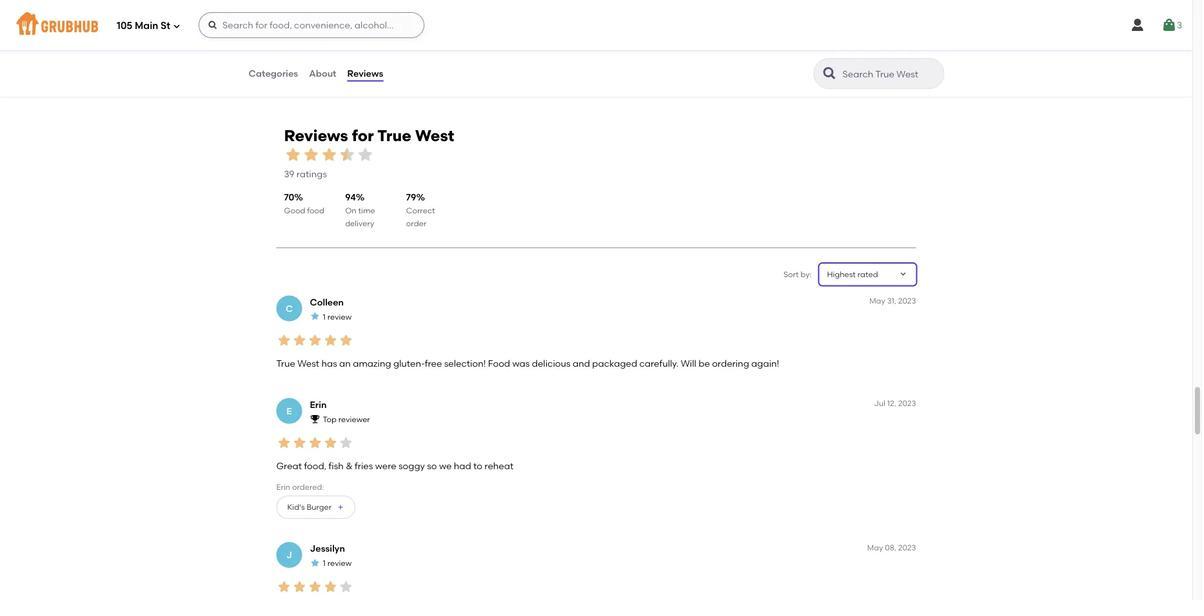 Task type: vqa. For each thing, say whether or not it's contained in the screenshot.
the bottommost HAWAIIAN
no



Task type: describe. For each thing, give the bounding box(es) containing it.
highest
[[827, 270, 856, 279]]

sandwich
[[285, 28, 322, 37]]

main
[[135, 20, 158, 32]]

15–25 min 4.17 mi
[[728, 44, 764, 65]]

highest rated
[[827, 270, 878, 279]]

gluten-
[[393, 358, 425, 369]]

25–35
[[497, 44, 520, 54]]

again!
[[752, 358, 779, 369]]

colleen
[[310, 297, 344, 308]]

delivery
[[345, 219, 374, 228]]

great food, fish & fries were soggy so we had to reheat
[[276, 461, 514, 472]]

0 horizontal spatial svg image
[[173, 22, 181, 30]]

1 review for jessilyn
[[323, 559, 352, 568]]

79 correct order
[[406, 191, 435, 228]]

and
[[573, 358, 590, 369]]

3.12
[[497, 56, 511, 65]]

packaged
[[592, 358, 637, 369]]

country
[[378, 11, 419, 24]]

caret down icon image
[[898, 269, 909, 280]]

free
[[425, 358, 442, 369]]

great
[[276, 461, 302, 472]]

correct
[[406, 206, 435, 215]]

by:
[[801, 270, 812, 279]]

08,
[[885, 543, 897, 553]]

1 horizontal spatial svg image
[[1130, 17, 1146, 33]]

may 08, 2023
[[867, 543, 916, 553]]

erin ordered:
[[276, 483, 324, 492]]

jul 12, 2023
[[874, 399, 916, 408]]

will
[[681, 358, 697, 369]]

food
[[307, 206, 324, 215]]

order
[[406, 219, 426, 228]]

trophy icon image
[[310, 414, 320, 424]]

79
[[406, 191, 416, 202]]

true west has an amazing gluten-free selection! food was delicious and packaged carefully. will be ordering again!
[[276, 358, 779, 369]]

j
[[286, 550, 292, 561]]

top
[[323, 415, 337, 424]]

4.17
[[728, 56, 741, 65]]

may 31, 2023
[[870, 296, 916, 306]]

kid's burger
[[287, 503, 332, 512]]

for
[[352, 126, 374, 145]]

fish
[[329, 461, 344, 472]]

12,
[[887, 399, 897, 408]]

time
[[358, 206, 375, 215]]

we
[[439, 461, 452, 472]]

plus icon image
[[337, 504, 345, 512]]

reviews for true west
[[284, 126, 454, 145]]

concord provisions & country kitchen
[[267, 11, 461, 24]]

0 vertical spatial true
[[377, 126, 411, 145]]

selection!
[[444, 358, 486, 369]]

1 review for colleen
[[323, 312, 352, 322]]

food
[[488, 358, 510, 369]]

review for jessilyn
[[327, 559, 352, 568]]

reheat
[[485, 461, 514, 472]]

1 horizontal spatial ratings
[[900, 44, 926, 54]]

not enough ratings
[[854, 44, 926, 54]]

20–30 min 4.92 mi
[[267, 44, 305, 65]]

mi for 25–35
[[513, 56, 522, 65]]

0 horizontal spatial true
[[276, 358, 295, 369]]

ordered:
[[292, 483, 324, 492]]

good
[[284, 206, 305, 215]]

kid's
[[287, 503, 305, 512]]

70
[[284, 191, 294, 202]]

concord
[[267, 11, 311, 24]]

provisions
[[314, 11, 365, 24]]

Sort by: field
[[827, 269, 878, 280]]

not
[[854, 44, 867, 54]]

soggy
[[399, 461, 425, 472]]

mi for 15–25
[[743, 56, 752, 65]]

an
[[339, 358, 351, 369]]

delicious
[[532, 358, 571, 369]]

3
[[1177, 20, 1182, 31]]

reviews for reviews for true west
[[284, 126, 348, 145]]

food,
[[304, 461, 327, 472]]



Task type: locate. For each thing, give the bounding box(es) containing it.
mi right 4.17
[[743, 56, 752, 65]]

min inside 20–30 min 4.92 mi
[[291, 44, 305, 54]]

about
[[309, 68, 336, 79]]

sort
[[784, 270, 799, 279]]

2 1 from the top
[[323, 559, 326, 568]]

94 on time delivery
[[345, 191, 375, 228]]

2023 right 12,
[[898, 399, 916, 408]]

105 main st
[[117, 20, 170, 32]]

1 review down jessilyn
[[323, 559, 352, 568]]

0 vertical spatial 1
[[323, 312, 326, 322]]

erin for erin ordered:
[[276, 483, 290, 492]]

st
[[161, 20, 170, 32]]

has
[[321, 358, 337, 369]]

svg image
[[1162, 17, 1177, 33], [173, 22, 181, 30]]

2023 for great food, fish & fries were soggy so we had to reheat
[[898, 399, 916, 408]]

2 vertical spatial 2023
[[898, 543, 916, 553]]

20–30
[[267, 44, 289, 54]]

94
[[345, 191, 356, 202]]

star icon image
[[413, 44, 424, 54], [424, 44, 434, 54], [434, 44, 444, 54], [444, 44, 455, 54], [444, 44, 455, 54], [455, 44, 465, 54], [644, 44, 654, 54], [654, 44, 664, 54], [664, 44, 675, 54], [675, 44, 685, 54], [675, 44, 685, 54], [685, 44, 695, 54], [284, 146, 302, 164], [302, 146, 320, 164], [320, 146, 338, 164], [338, 146, 356, 164], [338, 146, 356, 164], [356, 146, 374, 164], [310, 311, 320, 322], [276, 333, 292, 348], [292, 333, 307, 348], [307, 333, 323, 348], [323, 333, 338, 348], [338, 333, 354, 348], [276, 436, 292, 451], [292, 436, 307, 451], [307, 436, 323, 451], [323, 436, 338, 451], [338, 436, 354, 451], [310, 558, 320, 569], [276, 580, 292, 595], [292, 580, 307, 595], [307, 580, 323, 595], [323, 580, 338, 595], [338, 580, 354, 595]]

fries
[[355, 461, 373, 472]]

1 horizontal spatial min
[[521, 44, 536, 54]]

had
[[454, 461, 471, 472]]

e
[[287, 406, 292, 417]]

2023 for true west has an amazing gluten-free selection! food was delicious and packaged carefully. will be ordering again!
[[898, 296, 916, 306]]

1 mi from the left
[[284, 56, 293, 65]]

1 horizontal spatial true
[[377, 126, 411, 145]]

2 mi from the left
[[513, 56, 522, 65]]

1 horizontal spatial mi
[[513, 56, 522, 65]]

39 ratings
[[284, 168, 327, 179]]

were
[[375, 461, 396, 472]]

2023 right 31,
[[898, 296, 916, 306]]

0 vertical spatial &
[[368, 11, 376, 24]]

105
[[117, 20, 132, 32]]

erin down great
[[276, 483, 290, 492]]

2 1 review from the top
[[323, 559, 352, 568]]

sort by:
[[784, 270, 812, 279]]

0 horizontal spatial west
[[298, 358, 319, 369]]

1 horizontal spatial &
[[368, 11, 376, 24]]

burger
[[307, 503, 332, 512]]

0 horizontal spatial min
[[291, 44, 305, 54]]

reviews for reviews
[[347, 68, 383, 79]]

3 2023 from the top
[[898, 543, 916, 553]]

review for colleen
[[327, 312, 352, 322]]

may for jessilyn
[[867, 543, 883, 553]]

1 down the colleen
[[323, 312, 326, 322]]

min
[[291, 44, 305, 54], [521, 44, 536, 54], [750, 44, 764, 54]]

0 vertical spatial 1 review
[[323, 312, 352, 322]]

subscription pass image
[[267, 28, 280, 38]]

0 vertical spatial west
[[415, 126, 454, 145]]

be
[[699, 358, 710, 369]]

2 min from the left
[[521, 44, 536, 54]]

categories
[[249, 68, 298, 79]]

1 vertical spatial review
[[327, 559, 352, 568]]

may
[[870, 296, 886, 306], [867, 543, 883, 553]]

2 horizontal spatial mi
[[743, 56, 752, 65]]

ratings
[[900, 44, 926, 54], [297, 168, 327, 179]]

39
[[284, 168, 294, 179]]

true right for
[[377, 126, 411, 145]]

1 vertical spatial &
[[346, 461, 353, 472]]

31,
[[887, 296, 897, 306]]

main navigation navigation
[[0, 0, 1193, 50]]

ordering
[[712, 358, 749, 369]]

rated
[[858, 270, 878, 279]]

categories button
[[248, 50, 299, 97]]

to
[[474, 461, 482, 472]]

kitchen
[[422, 11, 461, 24]]

1
[[323, 312, 326, 322], [323, 559, 326, 568]]

svg image right st
[[208, 20, 218, 30]]

mi for 20–30
[[284, 56, 293, 65]]

min for 25–35 min 3.12 mi
[[521, 44, 536, 54]]

1 vertical spatial reviews
[[284, 126, 348, 145]]

reviews inside 'button'
[[347, 68, 383, 79]]

0 vertical spatial may
[[870, 296, 886, 306]]

mi inside 25–35 min 3.12 mi
[[513, 56, 522, 65]]

west
[[415, 126, 454, 145], [298, 358, 319, 369]]

0 horizontal spatial svg image
[[208, 20, 218, 30]]

c
[[286, 303, 293, 314]]

mi right 3.12 at top left
[[513, 56, 522, 65]]

so
[[427, 461, 437, 472]]

reviews
[[347, 68, 383, 79], [284, 126, 348, 145]]

3 button
[[1162, 14, 1182, 37]]

1 review down the colleen
[[323, 312, 352, 322]]

3 min from the left
[[750, 44, 764, 54]]

1 2023 from the top
[[898, 296, 916, 306]]

mi inside 20–30 min 4.92 mi
[[284, 56, 293, 65]]

1 vertical spatial 1
[[323, 559, 326, 568]]

true left has
[[276, 358, 295, 369]]

2 review from the top
[[327, 559, 352, 568]]

mi right 4.92
[[284, 56, 293, 65]]

0 vertical spatial review
[[327, 312, 352, 322]]

review down jessilyn
[[327, 559, 352, 568]]

2 2023 from the top
[[898, 399, 916, 408]]

1 1 review from the top
[[323, 312, 352, 322]]

concord provisions & country kitchen link
[[267, 10, 465, 25]]

0 horizontal spatial &
[[346, 461, 353, 472]]

0 horizontal spatial ratings
[[297, 168, 327, 179]]

1 vertical spatial 2023
[[898, 399, 916, 408]]

1 review from the top
[[327, 312, 352, 322]]

erin for erin
[[310, 399, 327, 410]]

2 horizontal spatial min
[[750, 44, 764, 54]]

&
[[368, 11, 376, 24], [346, 461, 353, 472]]

search icon image
[[822, 66, 838, 81]]

min right 25–35
[[521, 44, 536, 54]]

true
[[377, 126, 411, 145], [276, 358, 295, 369]]

0 vertical spatial ratings
[[900, 44, 926, 54]]

1 for colleen
[[323, 312, 326, 322]]

on
[[345, 206, 356, 215]]

was
[[512, 358, 530, 369]]

0 vertical spatial 2023
[[898, 296, 916, 306]]

1 horizontal spatial svg image
[[1162, 17, 1177, 33]]

about button
[[308, 50, 337, 97]]

reviews up 39 ratings
[[284, 126, 348, 145]]

Search True West search field
[[841, 68, 940, 80]]

jul
[[874, 399, 886, 408]]

reviews button
[[347, 50, 384, 97]]

svg image inside the 3 button
[[1162, 17, 1177, 33]]

min inside 25–35 min 3.12 mi
[[521, 44, 536, 54]]

reviews right about
[[347, 68, 383, 79]]

amazing
[[353, 358, 391, 369]]

mi inside 15–25 min 4.17 mi
[[743, 56, 752, 65]]

ratings right 39
[[297, 168, 327, 179]]

kid's burger button
[[276, 496, 356, 519]]

min down sandwich
[[291, 44, 305, 54]]

ratings right enough
[[900, 44, 926, 54]]

min right 15–25
[[750, 44, 764, 54]]

Search for food, convenience, alcohol... search field
[[199, 12, 424, 38]]

1 min from the left
[[291, 44, 305, 54]]

may for colleen
[[870, 296, 886, 306]]

70 good food
[[284, 191, 324, 215]]

3 mi from the left
[[743, 56, 752, 65]]

erin up trophy icon
[[310, 399, 327, 410]]

0 horizontal spatial erin
[[276, 483, 290, 492]]

2023 right 08,
[[898, 543, 916, 553]]

review down the colleen
[[327, 312, 352, 322]]

25–35 min 3.12 mi
[[497, 44, 536, 65]]

& inside 'concord provisions & country kitchen' link
[[368, 11, 376, 24]]

1 horizontal spatial west
[[415, 126, 454, 145]]

0 horizontal spatial mi
[[284, 56, 293, 65]]

min inside 15–25 min 4.17 mi
[[750, 44, 764, 54]]

1 vertical spatial may
[[867, 543, 883, 553]]

min for 15–25 min 4.17 mi
[[750, 44, 764, 54]]

enough
[[869, 44, 898, 54]]

15–25
[[728, 44, 748, 54]]

0 vertical spatial erin
[[310, 399, 327, 410]]

2023
[[898, 296, 916, 306], [898, 399, 916, 408], [898, 543, 916, 553]]

1 vertical spatial ratings
[[297, 168, 327, 179]]

& right fish
[[346, 461, 353, 472]]

1 vertical spatial west
[[298, 358, 319, 369]]

jessilyn
[[310, 544, 345, 554]]

may left 31,
[[870, 296, 886, 306]]

1 for jessilyn
[[323, 559, 326, 568]]

1 vertical spatial erin
[[276, 483, 290, 492]]

carefully.
[[640, 358, 679, 369]]

4.92
[[267, 56, 282, 65]]

1 vertical spatial 1 review
[[323, 559, 352, 568]]

svg image
[[1130, 17, 1146, 33], [208, 20, 218, 30]]

1 horizontal spatial erin
[[310, 399, 327, 410]]

min for 20–30 min 4.92 mi
[[291, 44, 305, 54]]

1 1 from the top
[[323, 312, 326, 322]]

1 vertical spatial true
[[276, 358, 295, 369]]

may left 08,
[[867, 543, 883, 553]]

1 down jessilyn
[[323, 559, 326, 568]]

& left country
[[368, 11, 376, 24]]

review
[[327, 312, 352, 322], [327, 559, 352, 568]]

svg image left the 3 button in the top of the page
[[1130, 17, 1146, 33]]

top reviewer
[[323, 415, 370, 424]]

0 vertical spatial reviews
[[347, 68, 383, 79]]



